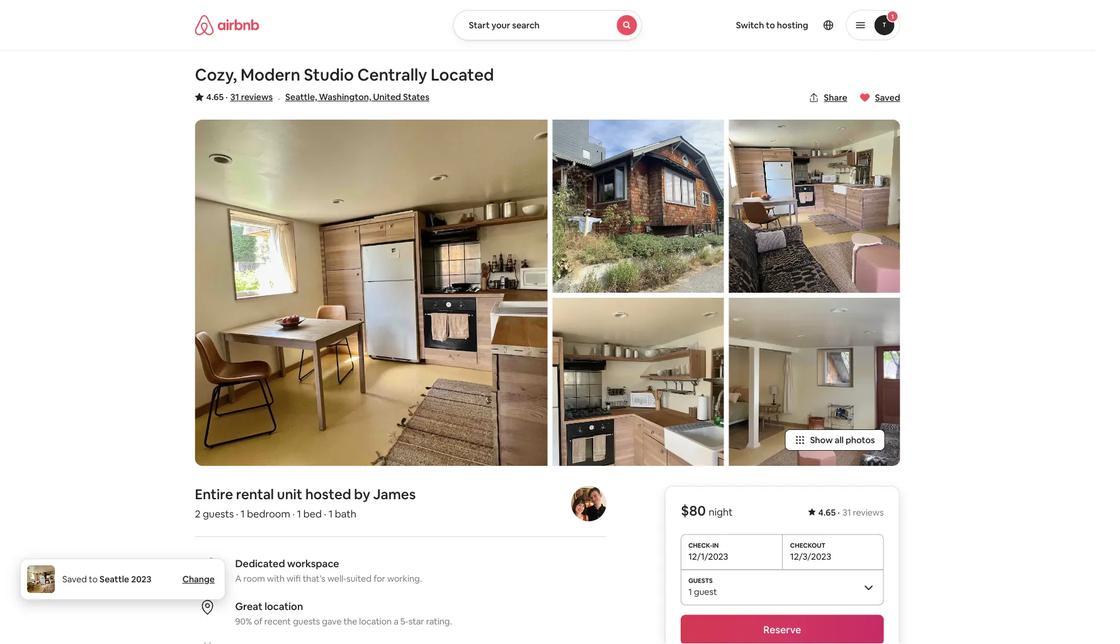 Task type: describe. For each thing, give the bounding box(es) containing it.
1 vertical spatial 4.65 · 31 reviews
[[819, 507, 884, 518]]

show
[[811, 435, 833, 446]]

cozy,
[[195, 64, 237, 85]]

entire
[[195, 485, 233, 503]]

0 vertical spatial reviews
[[241, 91, 273, 103]]

with
[[267, 573, 285, 585]]

1 horizontal spatial reviews
[[854, 507, 884, 518]]

switch to hosting
[[736, 20, 809, 31]]

cozy, modern studio centrally located
[[195, 64, 494, 85]]

well-
[[328, 573, 347, 585]]

rental
[[236, 485, 274, 503]]

show all photos
[[811, 435, 876, 446]]

entire rental unit hosted by james 2 guests · 1 bedroom · 1 bed · 1 bath
[[195, 485, 416, 520]]

search
[[512, 20, 540, 31]]

dedicated workspace a room with wifi that's well-suited for working.
[[235, 557, 422, 585]]

rating.
[[426, 616, 452, 627]]

your
[[492, 20, 511, 31]]

states
[[403, 91, 430, 103]]

located
[[431, 64, 494, 85]]

1 guest
[[689, 586, 718, 598]]

saved to seattle 2023
[[62, 574, 152, 585]]

a
[[394, 616, 399, 627]]

saved button
[[855, 87, 906, 108]]

that's
[[303, 573, 326, 585]]

united
[[373, 91, 401, 103]]

cozy, modern studio centrally located image 1 image
[[195, 120, 548, 466]]

1 guest button
[[681, 570, 884, 605]]

1 button
[[847, 10, 901, 40]]

Start your search search field
[[453, 10, 642, 40]]

guests inside great location 90% of recent guests gave the location a 5-star rating.
[[293, 616, 320, 627]]

profile element
[[658, 0, 901, 50]]

0 horizontal spatial 4.65
[[206, 91, 224, 103]]

great location 90% of recent guests gave the location a 5-star rating.
[[235, 600, 452, 627]]

1 inside dropdown button
[[892, 12, 895, 20]]

hosting
[[777, 20, 809, 31]]

31 reviews button
[[230, 91, 273, 103]]

recent
[[265, 616, 291, 627]]

photos
[[846, 435, 876, 446]]

saved for saved to seattle 2023
[[62, 574, 87, 585]]

12/1/2023
[[689, 551, 729, 562]]

1 vertical spatial 4.65
[[819, 507, 836, 518]]

2023
[[131, 574, 152, 585]]

· seattle, washington, united states
[[278, 91, 430, 105]]

change button
[[183, 574, 215, 585]]

switch
[[736, 20, 765, 31]]

bed
[[304, 507, 322, 520]]

$80 night
[[681, 502, 733, 520]]

2
[[195, 507, 201, 520]]



Task type: vqa. For each thing, say whether or not it's contained in the screenshot.
"Centrally"
yes



Task type: locate. For each thing, give the bounding box(es) containing it.
learn more about the host, james. image
[[571, 486, 607, 522], [571, 486, 607, 522]]

0 vertical spatial to
[[766, 20, 776, 31]]

centrally
[[358, 64, 427, 85]]

0 horizontal spatial 4.65 · 31 reviews
[[206, 91, 273, 103]]

a
[[235, 573, 242, 585]]

·
[[226, 91, 228, 103], [278, 92, 280, 105], [838, 507, 840, 518], [236, 507, 239, 520], [293, 507, 295, 520], [324, 507, 327, 520]]

night
[[709, 506, 733, 519]]

1 vertical spatial reviews
[[854, 507, 884, 518]]

location up recent
[[265, 600, 303, 613]]

star
[[409, 616, 424, 627]]

4.65 · 31 reviews
[[206, 91, 273, 103], [819, 507, 884, 518]]

saved for saved
[[876, 92, 901, 103]]

studio
[[304, 64, 354, 85]]

saved right "share"
[[876, 92, 901, 103]]

guests
[[203, 507, 234, 520], [293, 616, 320, 627]]

change
[[183, 574, 215, 585]]

great
[[235, 600, 263, 613]]

bath
[[335, 507, 357, 520]]

1 horizontal spatial 4.65
[[819, 507, 836, 518]]

hosted
[[306, 485, 351, 503]]

to for seattle
[[89, 574, 98, 585]]

1 vertical spatial guests
[[293, 616, 320, 627]]

4.65 · 31 reviews down cozy,
[[206, 91, 273, 103]]

seattle
[[100, 574, 129, 585]]

wifi
[[287, 573, 301, 585]]

working.
[[387, 573, 422, 585]]

start
[[469, 20, 490, 31]]

1 horizontal spatial 31
[[843, 507, 852, 518]]

all
[[835, 435, 844, 446]]

0 horizontal spatial 31
[[230, 91, 239, 103]]

share button
[[804, 87, 853, 108]]

to left seattle
[[89, 574, 98, 585]]

0 vertical spatial 4.65 · 31 reviews
[[206, 91, 273, 103]]

workspace
[[287, 557, 339, 570]]

cozy, modern studio centrally located image 4 image
[[729, 120, 901, 293]]

share
[[824, 92, 848, 103]]

suited
[[347, 573, 372, 585]]

0 vertical spatial 4.65
[[206, 91, 224, 103]]

gave
[[322, 616, 342, 627]]

1
[[892, 12, 895, 20], [241, 507, 245, 520], [297, 507, 301, 520], [329, 507, 333, 520], [689, 586, 693, 598]]

of
[[254, 616, 263, 627]]

0 vertical spatial guests
[[203, 507, 234, 520]]

0 vertical spatial saved
[[876, 92, 901, 103]]

bedroom
[[247, 507, 290, 520]]

room
[[244, 573, 265, 585]]

0 horizontal spatial saved
[[62, 574, 87, 585]]

1 horizontal spatial saved
[[876, 92, 901, 103]]

$80
[[681, 502, 706, 520]]

seattle, washington, united states button
[[285, 89, 430, 105]]

1 horizontal spatial to
[[766, 20, 776, 31]]

4.65 up 12/3/2023
[[819, 507, 836, 518]]

saved left seattle
[[62, 574, 87, 585]]

location left a
[[359, 616, 392, 627]]

to inside profile element
[[766, 20, 776, 31]]

show all photos button
[[785, 430, 886, 451]]

the
[[344, 616, 357, 627]]

cozy, modern studio centrally located image 3 image
[[553, 298, 724, 466]]

0 horizontal spatial to
[[89, 574, 98, 585]]

to
[[766, 20, 776, 31], [89, 574, 98, 585]]

start your search
[[469, 20, 540, 31]]

0 horizontal spatial location
[[265, 600, 303, 613]]

1 vertical spatial saved
[[62, 574, 87, 585]]

reserve
[[764, 624, 802, 637]]

guests left gave
[[293, 616, 320, 627]]

1 horizontal spatial guests
[[293, 616, 320, 627]]

reserve button
[[681, 615, 884, 645]]

saved inside button
[[876, 92, 901, 103]]

to for hosting
[[766, 20, 776, 31]]

· inside · seattle, washington, united states
[[278, 92, 280, 105]]

12/3/2023
[[791, 551, 832, 562]]

switch to hosting link
[[729, 12, 816, 38]]

for
[[374, 573, 386, 585]]

4.65 down cozy,
[[206, 91, 224, 103]]

1 vertical spatial location
[[359, 616, 392, 627]]

seattle,
[[285, 91, 317, 103]]

by james
[[354, 485, 416, 503]]

location
[[265, 600, 303, 613], [359, 616, 392, 627]]

cozy, modern studio centrally located image 2 image
[[553, 120, 724, 293]]

5-
[[401, 616, 409, 627]]

90%
[[235, 616, 252, 627]]

reviews
[[241, 91, 273, 103], [854, 507, 884, 518]]

guest
[[694, 586, 718, 598]]

guests inside "entire rental unit hosted by james 2 guests · 1 bedroom · 1 bed · 1 bath"
[[203, 507, 234, 520]]

0 horizontal spatial reviews
[[241, 91, 273, 103]]

1 horizontal spatial location
[[359, 616, 392, 627]]

1 vertical spatial 31
[[843, 507, 852, 518]]

1 horizontal spatial 4.65 · 31 reviews
[[819, 507, 884, 518]]

dedicated
[[235, 557, 285, 570]]

31
[[230, 91, 239, 103], [843, 507, 852, 518]]

to right switch
[[766, 20, 776, 31]]

0 vertical spatial 31
[[230, 91, 239, 103]]

4.65 · 31 reviews up 12/3/2023
[[819, 507, 884, 518]]

1 inside popup button
[[689, 586, 693, 598]]

guests down entire
[[203, 507, 234, 520]]

unit
[[277, 485, 303, 503]]

1 vertical spatial to
[[89, 574, 98, 585]]

washington,
[[319, 91, 371, 103]]

modern
[[241, 64, 301, 85]]

4.65
[[206, 91, 224, 103], [819, 507, 836, 518]]

0 vertical spatial location
[[265, 600, 303, 613]]

start your search button
[[453, 10, 642, 40]]

0 horizontal spatial guests
[[203, 507, 234, 520]]

cozy, modern studio centrally located image 5 image
[[729, 298, 901, 466]]

saved
[[876, 92, 901, 103], [62, 574, 87, 585]]



